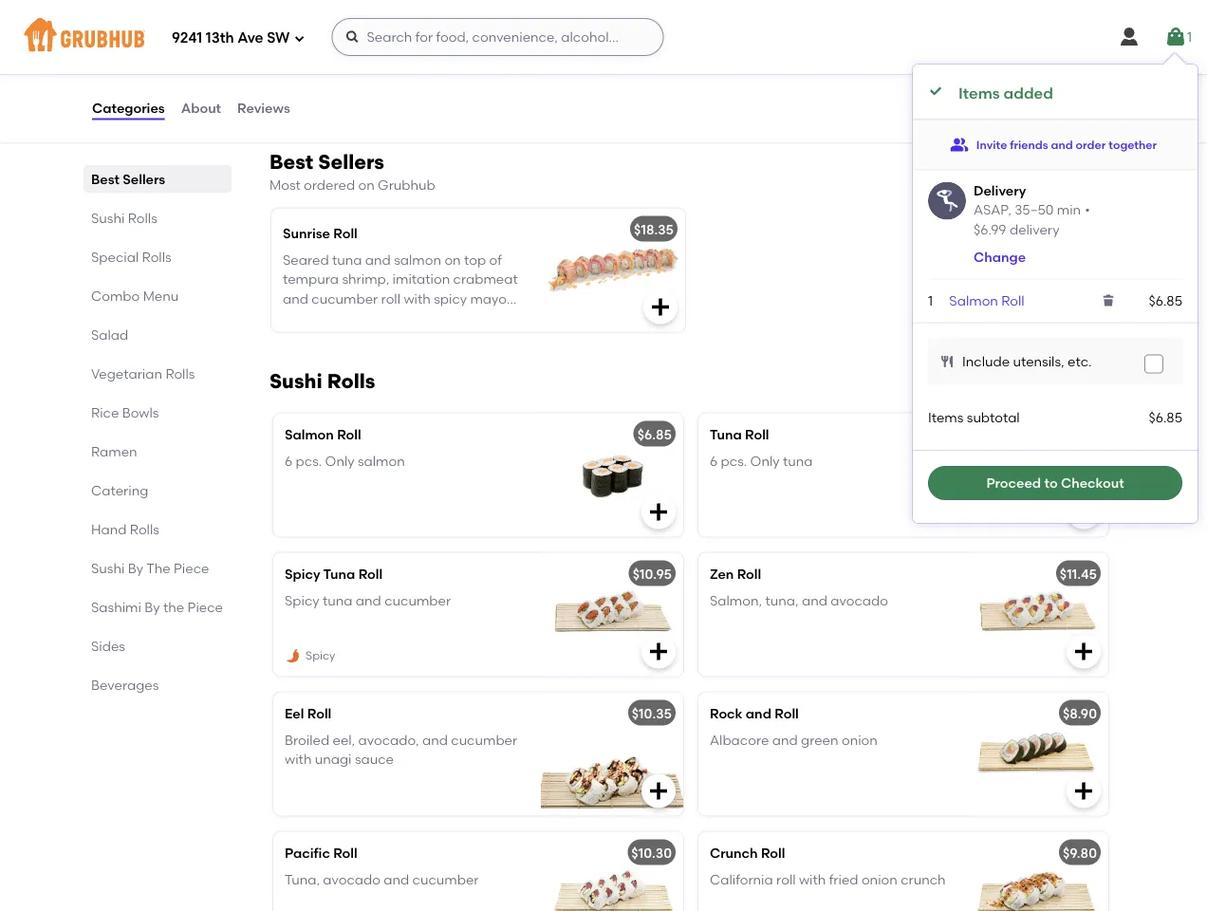 Task type: describe. For each thing, give the bounding box(es) containing it.
crunch
[[710, 845, 758, 861]]

delivery asap, 35–50 min • $6.99 delivery
[[974, 183, 1091, 237]]

sushi for sushi rolls tab
[[91, 210, 125, 226]]

invite
[[977, 138, 1008, 151]]

$9.80
[[1064, 845, 1098, 861]]

1 vertical spatial sushi
[[270, 369, 323, 393]]

seared tuna and salmon on top of tempura shrimp, imitation crabmeat and cucumber roll with spicy mayo sauce
[[283, 252, 518, 326]]

sw
[[267, 30, 290, 47]]

roll for broiled eel, avocado, and cucumber with unagi sauce
[[307, 705, 332, 722]]

seared
[[283, 252, 329, 268]]

crunch roll image
[[967, 832, 1109, 912]]

california roll with fried onion crunch
[[710, 872, 946, 888]]

best for best sellers
[[91, 171, 120, 187]]

tuna,
[[766, 593, 799, 609]]

sellers for best sellers
[[123, 171, 165, 187]]

unagi
[[315, 752, 352, 768]]

sunrise roll image
[[543, 208, 686, 332]]

about
[[181, 100, 221, 116]]

1 horizontal spatial roll
[[777, 872, 796, 888]]

by for the
[[128, 560, 143, 576]]

1 vertical spatial tuna
[[783, 453, 813, 469]]

0 horizontal spatial salmon roll
[[285, 426, 362, 442]]

spicy
[[434, 290, 467, 307]]

sauce inside seared tuna and salmon on top of tempura shrimp, imitation crabmeat and cucumber roll with spicy mayo sauce
[[283, 310, 322, 326]]

1 inside items added tooltip
[[929, 292, 934, 309]]

2 vertical spatial spicy
[[306, 649, 336, 663]]

tuna roll
[[710, 426, 770, 442]]

piece for sushi by the piece
[[174, 560, 209, 576]]

9241 13th ave sw
[[172, 30, 290, 47]]

0 vertical spatial avocado
[[831, 593, 889, 609]]

added
[[1004, 84, 1054, 103]]

svg image for $10.35
[[648, 780, 670, 803]]

ordered
[[304, 177, 355, 193]]

ramen tab
[[91, 442, 224, 462]]

items subtotal
[[929, 410, 1021, 426]]

$18.35
[[634, 221, 674, 237]]

tuna for cucumber
[[323, 593, 353, 609]]

proceed
[[987, 475, 1042, 491]]

most
[[270, 177, 301, 193]]

hand rolls tab
[[91, 519, 224, 539]]

cucumber inside seared tuna and salmon on top of tempura shrimp, imitation crabmeat and cucumber roll with spicy mayo sauce
[[312, 290, 378, 307]]

salad
[[91, 327, 128, 343]]

reviews button
[[237, 74, 291, 142]]

crabmeat
[[454, 271, 518, 287]]

sides tab
[[91, 636, 224, 656]]

search icon image
[[936, 97, 959, 120]]

hand
[[91, 521, 127, 538]]

1 button
[[1165, 20, 1193, 54]]

0 horizontal spatial avocado
[[323, 872, 381, 888]]

sellers for best sellers most ordered on grubhub
[[318, 150, 385, 174]]

friends
[[1011, 138, 1049, 151]]

$11.45
[[1061, 566, 1098, 582]]

sashimi
[[91, 599, 141, 615]]

6 for 6 pcs. only tuna
[[710, 453, 718, 469]]

catering
[[91, 482, 148, 499]]

utensils,
[[1014, 354, 1065, 370]]

best sellers most ordered on grubhub
[[270, 150, 436, 193]]

rice bowls
[[91, 405, 159, 421]]

mayo
[[470, 290, 507, 307]]

ave
[[238, 30, 264, 47]]

roll for salmon, tuna, and avocado
[[738, 566, 762, 582]]

delivery icon image
[[929, 182, 967, 220]]

albacore and green onion
[[710, 732, 878, 748]]

sushi for sushi by the piece tab
[[91, 560, 125, 576]]

asap,
[[974, 202, 1012, 218]]

salmon roll link
[[950, 292, 1025, 309]]

and inside invite friends and order together button
[[1052, 138, 1074, 151]]

bowls
[[122, 405, 159, 421]]

pcs. for 6 pcs. only tuna
[[721, 453, 748, 469]]

california
[[710, 872, 774, 888]]

change button
[[974, 248, 1027, 267]]

$8.90
[[1064, 705, 1098, 722]]

beverages tab
[[91, 675, 224, 695]]

rice bowls tab
[[91, 403, 224, 423]]

avocado,
[[359, 732, 419, 748]]

$6.99
[[974, 221, 1007, 237]]

1 vertical spatial onion
[[862, 872, 898, 888]]

13th
[[206, 30, 234, 47]]

roll inside seared tuna and salmon on top of tempura shrimp, imitation crabmeat and cucumber roll with spicy mayo sauce
[[381, 290, 401, 307]]

categories button
[[91, 74, 166, 142]]

spicy image
[[285, 648, 302, 665]]

rolls for special rolls tab
[[142, 249, 172, 265]]

spicy tuna and cucumber
[[285, 593, 451, 609]]

vegetarian rolls tab
[[91, 364, 224, 384]]

rolls for sushi rolls tab
[[128, 210, 157, 226]]

6 for 6 pcs. only salmon
[[285, 453, 293, 469]]

sashimi by the piece
[[91, 599, 223, 615]]

pacific roll image
[[541, 832, 684, 912]]

reviews
[[237, 100, 290, 116]]

roll for 6 pcs. only tuna
[[746, 426, 770, 442]]

tuna, avocado and cucumber
[[285, 872, 479, 888]]

1 vertical spatial sushi rolls
[[270, 369, 375, 393]]

6 pcs. only salmon
[[285, 453, 405, 469]]

invite friends and order together button
[[950, 128, 1158, 162]]

items added
[[959, 84, 1054, 103]]

salmon,
[[710, 593, 763, 609]]

rolls for hand rolls tab
[[130, 521, 159, 538]]

zen roll image
[[967, 553, 1109, 676]]

Search Sushi Kudasai search field
[[965, 100, 1110, 118]]

broiled
[[285, 732, 330, 748]]

sushi rolls inside tab
[[91, 210, 157, 226]]

the
[[163, 599, 184, 615]]

catering tab
[[91, 481, 224, 500]]

fried
[[830, 872, 859, 888]]

with inside 'broiled eel, avocado, and cucumber with unagi sauce'
[[285, 752, 312, 768]]

eel roll
[[285, 705, 332, 722]]

include utensils, etc.
[[963, 354, 1093, 370]]

green
[[802, 732, 839, 748]]

35–50 inside option group
[[143, 27, 176, 41]]

salmon inside items added tooltip
[[950, 292, 999, 309]]

salmon for only
[[358, 453, 405, 469]]

piece for sashimi by the piece
[[188, 599, 223, 615]]

pacific
[[285, 845, 330, 861]]

only for tuna
[[751, 453, 780, 469]]

beverages
[[91, 677, 159, 693]]

• 10–20 min
[[324, 27, 387, 41]]

• inside delivery asap, 35–50 min • $6.99 delivery
[[1086, 202, 1091, 218]]

invite friends and order together
[[977, 138, 1158, 151]]

spicy for spicy tuna roll
[[285, 566, 321, 582]]

imitation
[[393, 271, 450, 287]]

special rolls tab
[[91, 247, 224, 267]]

$10.30
[[632, 845, 672, 861]]

0 vertical spatial onion
[[842, 732, 878, 748]]

salmon roll image
[[541, 413, 684, 537]]

items for items subtotal
[[929, 410, 964, 426]]

albacore
[[710, 732, 770, 748]]

eel roll image
[[541, 693, 684, 816]]

items for items added
[[959, 84, 1001, 103]]

items added tooltip
[[914, 53, 1198, 523]]

combo menu tab
[[91, 286, 224, 306]]

sashimi by the piece tab
[[91, 597, 224, 617]]

menu
[[143, 288, 179, 304]]

crunch
[[901, 872, 946, 888]]

tuna for salmon
[[332, 252, 362, 268]]

best sellers
[[91, 171, 165, 187]]



Task type: locate. For each thing, give the bounding box(es) containing it.
1 vertical spatial by
[[145, 599, 160, 615]]

1 vertical spatial piece
[[188, 599, 223, 615]]

1 vertical spatial salmon roll
[[285, 426, 362, 442]]

2 6 from the left
[[710, 453, 718, 469]]

salmon
[[394, 252, 442, 268], [358, 453, 405, 469]]

sellers inside tab
[[123, 171, 165, 187]]

only for salmon
[[325, 453, 355, 469]]

0 horizontal spatial on
[[358, 177, 375, 193]]

2 vertical spatial with
[[800, 872, 827, 888]]

0 horizontal spatial only
[[325, 453, 355, 469]]

1 horizontal spatial salmon
[[950, 292, 999, 309]]

roll right california
[[777, 872, 796, 888]]

1 horizontal spatial sellers
[[318, 150, 385, 174]]

together
[[1109, 138, 1158, 151]]

with left fried
[[800, 872, 827, 888]]

sushi rolls
[[91, 210, 157, 226], [270, 369, 375, 393]]

rolls inside sushi rolls tab
[[128, 210, 157, 226]]

with down imitation
[[404, 290, 431, 307]]

35–50
[[143, 27, 176, 41], [1015, 202, 1054, 218]]

of
[[490, 252, 502, 268]]

eel
[[285, 705, 304, 722]]

vegetarian rolls
[[91, 366, 195, 382]]

spicy tuna roll
[[285, 566, 383, 582]]

salmon up 6 pcs. only salmon
[[285, 426, 334, 442]]

0 vertical spatial sauce
[[283, 310, 322, 326]]

0 vertical spatial tuna
[[332, 252, 362, 268]]

rolls inside special rolls tab
[[142, 249, 172, 265]]

1 horizontal spatial 1
[[1188, 29, 1193, 45]]

0 vertical spatial salmon
[[394, 252, 442, 268]]

on for tuna
[[445, 252, 461, 268]]

avocado right tuna,
[[831, 593, 889, 609]]

roll up spicy tuna and cucumber
[[359, 566, 383, 582]]

svg image for $8.90
[[1073, 780, 1096, 803]]

piece
[[174, 560, 209, 576], [188, 599, 223, 615]]

$10.35
[[632, 705, 672, 722]]

items
[[959, 84, 1001, 103], [929, 410, 964, 426]]

spicy tuna roll image
[[541, 553, 684, 676]]

0 vertical spatial sushi
[[91, 210, 125, 226]]

rolls up special rolls
[[128, 210, 157, 226]]

rock and roll image
[[967, 693, 1109, 816]]

1 horizontal spatial pcs.
[[721, 453, 748, 469]]

roll down shrimp,
[[381, 290, 401, 307]]

1 horizontal spatial best
[[270, 150, 314, 174]]

1 vertical spatial 35–50
[[1015, 202, 1054, 218]]

roll right 'crunch'
[[762, 845, 786, 861]]

0 horizontal spatial sellers
[[123, 171, 165, 187]]

roll for seared tuna and salmon on top of tempura shrimp, imitation crabmeat and cucumber roll with spicy mayo sauce
[[334, 225, 358, 241]]

best up sushi rolls tab
[[91, 171, 120, 187]]

9241
[[172, 30, 202, 47]]

min inside delivery asap, 35–50 min • $6.99 delivery
[[1058, 202, 1082, 218]]

roll
[[334, 225, 358, 241], [1002, 292, 1025, 309], [337, 426, 362, 442], [746, 426, 770, 442], [359, 566, 383, 582], [738, 566, 762, 582], [307, 705, 332, 722], [775, 705, 799, 722], [334, 845, 358, 861], [762, 845, 786, 861]]

roll for tuna, avocado and cucumber
[[334, 845, 358, 861]]

35–50 inside delivery asap, 35–50 min • $6.99 delivery
[[1015, 202, 1054, 218]]

on left top
[[445, 252, 461, 268]]

rock and roll
[[710, 705, 799, 722]]

6 pcs. only tuna
[[710, 453, 813, 469]]

sunrise roll
[[283, 225, 358, 241]]

items left the "subtotal"
[[929, 410, 964, 426]]

0 vertical spatial with
[[404, 290, 431, 307]]

svg image for $18.35
[[650, 296, 672, 318]]

salmon
[[950, 292, 999, 309], [285, 426, 334, 442]]

shrimp,
[[342, 271, 390, 287]]

include
[[963, 354, 1010, 370]]

sauce down tempura
[[283, 310, 322, 326]]

roll right eel
[[307, 705, 332, 722]]

people icon image
[[950, 135, 969, 154]]

1 vertical spatial avocado
[[323, 872, 381, 888]]

spicy right spicy 'image'
[[306, 649, 336, 663]]

2 horizontal spatial with
[[800, 872, 827, 888]]

0 horizontal spatial 35–50
[[143, 27, 176, 41]]

by left the at the left
[[128, 560, 143, 576]]

5.9
[[287, 27, 303, 41]]

min up 'delivery'
[[1058, 202, 1082, 218]]

1 horizontal spatial tuna
[[710, 426, 742, 442]]

sushi rolls down best sellers
[[91, 210, 157, 226]]

roll right sunrise
[[334, 225, 358, 241]]

0 vertical spatial salmon roll
[[950, 292, 1025, 309]]

1 horizontal spatial 35–50
[[1015, 202, 1054, 218]]

1 horizontal spatial min
[[366, 27, 387, 41]]

rolls inside hand rolls tab
[[130, 521, 159, 538]]

on right ordered
[[358, 177, 375, 193]]

roll for 6 pcs. only salmon
[[337, 426, 362, 442]]

1 vertical spatial on
[[445, 252, 461, 268]]

rolls for vegetarian rolls tab at the left top of the page
[[166, 366, 195, 382]]

Search for food, convenience, alcohol... search field
[[332, 18, 664, 56]]

pickup
[[318, 11, 356, 24]]

main navigation navigation
[[0, 0, 1208, 74]]

1 horizontal spatial •
[[1086, 202, 1091, 218]]

zen
[[710, 566, 734, 582]]

with inside seared tuna and salmon on top of tempura shrimp, imitation crabmeat and cucumber roll with spicy mayo sauce
[[404, 290, 431, 307]]

sauce inside 'broiled eel, avocado, and cucumber with unagi sauce'
[[355, 752, 394, 768]]

roll down change button
[[1002, 292, 1025, 309]]

piece right the at the left
[[174, 560, 209, 576]]

to
[[1045, 475, 1059, 491]]

1 inside button
[[1188, 29, 1193, 45]]

0 horizontal spatial by
[[128, 560, 143, 576]]

rolls
[[128, 210, 157, 226], [142, 249, 172, 265], [166, 366, 195, 382], [327, 369, 375, 393], [130, 521, 159, 538]]

svg image
[[1119, 26, 1141, 48], [1165, 26, 1188, 48], [650, 296, 672, 318], [648, 780, 670, 803], [1073, 780, 1096, 803]]

best up the "most"
[[270, 150, 314, 174]]

rolls up combo menu tab
[[142, 249, 172, 265]]

2 horizontal spatial min
[[1058, 202, 1082, 218]]

tuna roll image
[[967, 413, 1109, 537]]

2 vertical spatial tuna
[[323, 593, 353, 609]]

change
[[974, 249, 1027, 266]]

salmon roll
[[950, 292, 1025, 309], [285, 426, 362, 442]]

tuna,
[[285, 872, 320, 888]]

1 vertical spatial items
[[929, 410, 964, 426]]

by left the
[[145, 599, 160, 615]]

• down pickup
[[324, 27, 328, 41]]

zen roll
[[710, 566, 762, 582]]

ramen
[[91, 443, 137, 460]]

0 vertical spatial on
[[358, 177, 375, 193]]

1 horizontal spatial sushi rolls
[[270, 369, 375, 393]]

onion right fried
[[862, 872, 898, 888]]

avocado down pacific roll
[[323, 872, 381, 888]]

subtotal
[[967, 410, 1021, 426]]

• inside option group
[[324, 27, 328, 41]]

about button
[[180, 74, 222, 142]]

sellers
[[318, 150, 385, 174], [123, 171, 165, 187]]

1 vertical spatial spicy
[[285, 593, 320, 609]]

roll up 6 pcs. only salmon
[[337, 426, 362, 442]]

roll for california roll with fried onion crunch
[[762, 845, 786, 861]]

sushi rolls up 6 pcs. only salmon
[[270, 369, 375, 393]]

0 horizontal spatial 1
[[929, 292, 934, 309]]

roll inside items added tooltip
[[1002, 292, 1025, 309]]

35–50 min
[[143, 27, 200, 41]]

0 vertical spatial spicy
[[285, 566, 321, 582]]

1 horizontal spatial by
[[145, 599, 160, 615]]

1 vertical spatial salmon
[[285, 426, 334, 442]]

sushi by the piece
[[91, 560, 209, 576]]

sushi rolls tab
[[91, 208, 224, 228]]

salmon inside seared tuna and salmon on top of tempura shrimp, imitation crabmeat and cucumber roll with spicy mayo sauce
[[394, 252, 442, 268]]

salmon roll down change button
[[950, 292, 1025, 309]]

•
[[324, 27, 328, 41], [1086, 202, 1091, 218]]

by for the
[[145, 599, 160, 615]]

sauce down avocado,
[[355, 752, 394, 768]]

0 horizontal spatial sushi rolls
[[91, 210, 157, 226]]

0 vertical spatial 35–50
[[143, 27, 176, 41]]

special rolls
[[91, 249, 172, 265]]

roll right pacific
[[334, 845, 358, 861]]

sellers up sushi rolls tab
[[123, 171, 165, 187]]

best for best sellers most ordered on grubhub
[[270, 150, 314, 174]]

0 vertical spatial •
[[324, 27, 328, 41]]

the
[[146, 560, 171, 576]]

svg image inside the 1 button
[[1165, 26, 1188, 48]]

top
[[464, 252, 486, 268]]

0 horizontal spatial with
[[285, 752, 312, 768]]

sides
[[91, 638, 125, 654]]

1 horizontal spatial with
[[404, 290, 431, 307]]

sushi up special
[[91, 210, 125, 226]]

0 horizontal spatial roll
[[381, 290, 401, 307]]

onion right green
[[842, 732, 878, 748]]

crunch roll
[[710, 845, 786, 861]]

grubhub
[[378, 177, 436, 193]]

option group containing pickup
[[91, 2, 417, 50]]

roll up 6 pcs. only tuna
[[746, 426, 770, 442]]

0 vertical spatial 1
[[1188, 29, 1193, 45]]

sunrise
[[283, 225, 330, 241]]

35–50 left 13th at left
[[143, 27, 176, 41]]

broiled eel, avocado, and cucumber with unagi sauce
[[285, 732, 518, 768]]

1 pcs. from the left
[[296, 453, 322, 469]]

0 vertical spatial salmon
[[950, 292, 999, 309]]

0 vertical spatial items
[[959, 84, 1001, 103]]

rolls right hand
[[130, 521, 159, 538]]

cucumber
[[312, 290, 378, 307], [385, 593, 451, 609], [451, 732, 518, 748], [413, 872, 479, 888]]

0 vertical spatial sushi rolls
[[91, 210, 157, 226]]

categories
[[92, 100, 165, 116]]

combo menu
[[91, 288, 179, 304]]

0 vertical spatial piece
[[174, 560, 209, 576]]

1 only from the left
[[325, 453, 355, 469]]

roll right zen
[[738, 566, 762, 582]]

on inside seared tuna and salmon on top of tempura shrimp, imitation crabmeat and cucumber roll with spicy mayo sauce
[[445, 252, 461, 268]]

on for sellers
[[358, 177, 375, 193]]

1 vertical spatial tuna
[[323, 566, 355, 582]]

order
[[1076, 138, 1107, 151]]

35–50 up 'delivery'
[[1015, 202, 1054, 218]]

rice
[[91, 405, 119, 421]]

0 horizontal spatial pcs.
[[296, 453, 322, 469]]

best inside "best sellers most ordered on grubhub"
[[270, 150, 314, 174]]

0 vertical spatial roll
[[381, 290, 401, 307]]

roll up albacore and green onion
[[775, 705, 799, 722]]

avocado
[[831, 593, 889, 609], [323, 872, 381, 888]]

$6.85
[[1150, 292, 1183, 309], [1150, 410, 1183, 426], [638, 426, 672, 442]]

1 horizontal spatial sauce
[[355, 752, 394, 768]]

1 horizontal spatial salmon roll
[[950, 292, 1025, 309]]

best sellers tab
[[91, 169, 224, 189]]

salmon for and
[[394, 252, 442, 268]]

sushi by the piece tab
[[91, 558, 224, 578]]

etc.
[[1068, 354, 1093, 370]]

2 only from the left
[[751, 453, 780, 469]]

by
[[128, 560, 143, 576], [145, 599, 160, 615]]

checkout
[[1062, 475, 1125, 491]]

option group
[[91, 2, 417, 50]]

min right 10–20
[[366, 27, 387, 41]]

spicy for spicy tuna and cucumber
[[285, 593, 320, 609]]

svg image
[[345, 29, 360, 45], [294, 33, 305, 44], [929, 84, 944, 99], [1102, 293, 1117, 308], [940, 354, 955, 370], [1149, 359, 1160, 370], [648, 501, 670, 524], [1073, 501, 1096, 524], [648, 640, 670, 663], [1073, 640, 1096, 663]]

pacific roll
[[285, 845, 358, 861]]

tempura
[[283, 271, 339, 287]]

items left added
[[959, 84, 1001, 103]]

1 vertical spatial with
[[285, 752, 312, 768]]

1 vertical spatial sauce
[[355, 752, 394, 768]]

pcs.
[[296, 453, 322, 469], [721, 453, 748, 469]]

rolls inside vegetarian rolls tab
[[166, 366, 195, 382]]

0 horizontal spatial sauce
[[283, 310, 322, 326]]

sushi up 6 pcs. only salmon
[[270, 369, 323, 393]]

sauce
[[283, 310, 322, 326], [355, 752, 394, 768]]

spicy
[[285, 566, 321, 582], [285, 593, 320, 609], [306, 649, 336, 663]]

0 horizontal spatial •
[[324, 27, 328, 41]]

1 vertical spatial 1
[[929, 292, 934, 309]]

min left 13th at left
[[179, 27, 200, 41]]

2 vertical spatial sushi
[[91, 560, 125, 576]]

proceed to checkout
[[987, 475, 1125, 491]]

with down broiled
[[285, 752, 312, 768]]

0 horizontal spatial salmon
[[285, 426, 334, 442]]

1 horizontal spatial 6
[[710, 453, 718, 469]]

pcs. for 6 pcs. only salmon
[[296, 453, 322, 469]]

vegetarian
[[91, 366, 162, 382]]

1 horizontal spatial on
[[445, 252, 461, 268]]

tuna up spicy tuna and cucumber
[[323, 566, 355, 582]]

sushi down hand
[[91, 560, 125, 576]]

eel,
[[333, 732, 355, 748]]

delivery
[[1010, 221, 1060, 237]]

cucumber inside 'broiled eel, avocado, and cucumber with unagi sauce'
[[451, 732, 518, 748]]

rolls up 6 pcs. only salmon
[[327, 369, 375, 393]]

tuna inside seared tuna and salmon on top of tempura shrimp, imitation crabmeat and cucumber roll with spicy mayo sauce
[[332, 252, 362, 268]]

onion
[[842, 732, 878, 748], [862, 872, 898, 888]]

1 vertical spatial salmon
[[358, 453, 405, 469]]

0 vertical spatial tuna
[[710, 426, 742, 442]]

0 horizontal spatial tuna
[[323, 566, 355, 582]]

best inside best sellers tab
[[91, 171, 120, 187]]

sellers inside "best sellers most ordered on grubhub"
[[318, 150, 385, 174]]

1 horizontal spatial avocado
[[831, 593, 889, 609]]

spicy down spicy tuna roll
[[285, 593, 320, 609]]

tuna up 6 pcs. only tuna
[[710, 426, 742, 442]]

1 vertical spatial •
[[1086, 202, 1091, 218]]

0 horizontal spatial best
[[91, 171, 120, 187]]

salmon roll inside items added tooltip
[[950, 292, 1025, 309]]

sellers up ordered
[[318, 150, 385, 174]]

salmon roll up 6 pcs. only salmon
[[285, 426, 362, 442]]

salmon down change button
[[950, 292, 999, 309]]

2 pcs. from the left
[[721, 453, 748, 469]]

sushi
[[91, 210, 125, 226], [270, 369, 323, 393], [91, 560, 125, 576]]

1 6 from the left
[[285, 453, 293, 469]]

rock
[[710, 705, 743, 722]]

0 vertical spatial by
[[128, 560, 143, 576]]

spicy up spicy tuna and cucumber
[[285, 566, 321, 582]]

and inside 'broiled eel, avocado, and cucumber with unagi sauce'
[[423, 732, 448, 748]]

piece right the
[[188, 599, 223, 615]]

0 horizontal spatial min
[[179, 27, 200, 41]]

salad tab
[[91, 325, 224, 345]]

special
[[91, 249, 139, 265]]

• down order in the right of the page
[[1086, 202, 1091, 218]]

1 vertical spatial roll
[[777, 872, 796, 888]]

1 horizontal spatial only
[[751, 453, 780, 469]]

on inside "best sellers most ordered on grubhub"
[[358, 177, 375, 193]]

$10.95
[[633, 566, 672, 582]]

rolls up rice bowls tab
[[166, 366, 195, 382]]

0 horizontal spatial 6
[[285, 453, 293, 469]]



Task type: vqa. For each thing, say whether or not it's contained in the screenshot.
after
no



